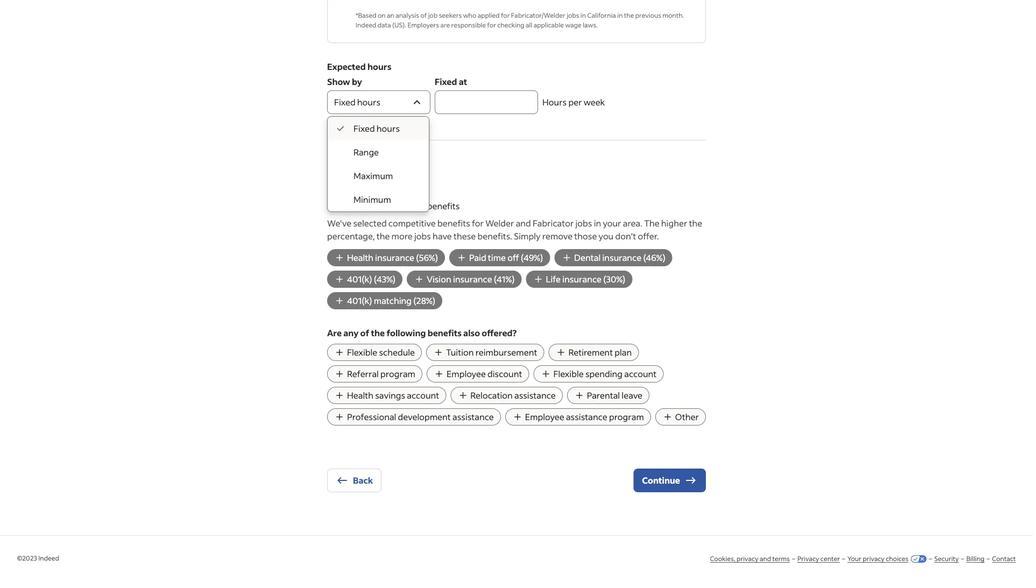 Task type: locate. For each thing, give the bounding box(es) containing it.
insurance down more
[[375, 252, 414, 263]]

401(k)
[[347, 274, 372, 285], [347, 295, 372, 306]]

fixed left at
[[435, 76, 457, 87]]

2 vertical spatial fixed
[[354, 123, 375, 134]]

1 horizontal spatial privacy
[[863, 555, 885, 563]]

insurance down don't at the right top of the page
[[602, 252, 642, 263]]

referral program
[[347, 369, 415, 380]]

the inside *based on an analysis of job seekers who applied for fabricator/welder jobs in california in the previous month. indeed data (us). employers are responsible for checking all applicable wage laws.
[[624, 11, 634, 19]]

privacy
[[737, 555, 759, 563], [863, 555, 885, 563]]

1 horizontal spatial and
[[760, 555, 771, 563]]

1 vertical spatial fixed
[[334, 97, 355, 108]]

time
[[488, 252, 506, 263]]

– left security
[[929, 555, 932, 563]]

fixed
[[435, 76, 457, 87], [334, 97, 355, 108], [354, 123, 375, 134]]

paid time off (49%)
[[469, 252, 543, 263]]

1 vertical spatial program
[[609, 412, 644, 423]]

2 privacy from the left
[[863, 555, 885, 563]]

1 vertical spatial flexible
[[553, 369, 584, 380]]

2 health from the top
[[347, 390, 373, 401]]

remove
[[542, 231, 573, 242]]

month.
[[663, 11, 684, 19]]

any
[[343, 328, 359, 339]]

offered?
[[482, 328, 517, 339]]

for up checking
[[501, 11, 510, 19]]

for inside the we've selected competitive benefits for welder and fabricator jobs in your area. the higher the percentage, the more jobs have these benefits. simply remove those you don't offer.
[[472, 218, 484, 229]]

health down the percentage,
[[347, 252, 373, 263]]

spending
[[585, 369, 623, 380]]

– right terms
[[792, 555, 795, 563]]

don't
[[615, 231, 636, 242]]

0 vertical spatial health
[[347, 252, 373, 263]]

and
[[516, 218, 531, 229], [760, 555, 771, 563]]

by
[[352, 76, 362, 87]]

hours right 'expected'
[[367, 61, 391, 72]]

competitive inside the we've selected competitive benefits for welder and fabricator jobs in your area. the higher the percentage, the more jobs have these benefits. simply remove those you don't offer.
[[388, 218, 436, 229]]

schedule
[[379, 347, 415, 358]]

1 horizontal spatial indeed
[[356, 21, 376, 29]]

assistance down relocation
[[453, 412, 494, 423]]

1 vertical spatial 401(k)
[[347, 295, 372, 306]]

1 vertical spatial health
[[347, 390, 373, 401]]

tuition
[[446, 347, 474, 358]]

dental insurance (46%)
[[574, 252, 665, 263]]

fabricator/welder
[[511, 11, 565, 19]]

hours
[[367, 61, 391, 72], [357, 97, 380, 108], [377, 123, 400, 134]]

–
[[792, 555, 795, 563], [842, 555, 845, 563], [929, 555, 932, 563], [961, 555, 964, 563], [987, 555, 990, 563]]

privacy
[[797, 555, 819, 563]]

401(k) (43%)
[[347, 274, 396, 285]]

privacy for choices
[[863, 555, 885, 563]]

0 vertical spatial indeed
[[356, 21, 376, 29]]

0 horizontal spatial privacy
[[737, 555, 759, 563]]

0 vertical spatial flexible
[[347, 347, 377, 358]]

in left your at the right top
[[594, 218, 601, 229]]

referral
[[347, 369, 379, 380]]

flexible down retirement
[[553, 369, 584, 380]]

1 vertical spatial competitive
[[388, 218, 436, 229]]

privacy right cookies,
[[737, 555, 759, 563]]

hours down by
[[357, 97, 380, 108]]

expected
[[327, 61, 366, 72]]

1 vertical spatial jobs
[[576, 218, 592, 229]]

hours inside option
[[377, 123, 400, 134]]

insurance
[[375, 252, 414, 263], [602, 252, 642, 263], [453, 274, 492, 285], [562, 274, 602, 285]]

assistance
[[514, 390, 556, 401], [453, 412, 494, 423], [566, 412, 607, 423]]

indeed down the *based
[[356, 21, 376, 29]]

insurance down dental
[[562, 274, 602, 285]]

1 horizontal spatial for
[[487, 21, 496, 29]]

2 vertical spatial benefits
[[428, 328, 462, 339]]

health
[[347, 252, 373, 263], [347, 390, 373, 401]]

1 horizontal spatial of
[[421, 11, 427, 19]]

jobs up those
[[576, 218, 592, 229]]

0 vertical spatial 401(k)
[[347, 274, 372, 285]]

0 vertical spatial benefits
[[427, 201, 460, 212]]

0 vertical spatial of
[[421, 11, 427, 19]]

fixed inside dropdown button
[[334, 97, 355, 108]]

benefits up have
[[427, 201, 460, 212]]

insurance for (56%)
[[375, 252, 414, 263]]

2 horizontal spatial for
[[501, 11, 510, 19]]

benefits up these at the top left of page
[[437, 218, 470, 229]]

fixed up the range
[[354, 123, 375, 134]]

0 horizontal spatial and
[[516, 218, 531, 229]]

1 horizontal spatial assistance
[[514, 390, 556, 401]]

for down applied
[[487, 21, 496, 29]]

insurance for (46%)
[[602, 252, 642, 263]]

account up leave
[[624, 369, 657, 380]]

1 vertical spatial indeed
[[38, 554, 59, 562]]

in right 'california'
[[617, 11, 623, 19]]

0 horizontal spatial account
[[407, 390, 439, 401]]

the right higher
[[689, 218, 702, 229]]

hours down fixed hours dropdown button
[[377, 123, 400, 134]]

program
[[381, 369, 415, 380], [609, 412, 644, 423]]

an
[[387, 11, 394, 19]]

fixed hours down by
[[334, 97, 380, 108]]

hours per week
[[542, 97, 605, 108]]

401(k) down 401(k) (43%)
[[347, 295, 372, 306]]

minimum
[[354, 194, 391, 205]]

continue
[[642, 475, 680, 486]]

2 horizontal spatial in
[[617, 11, 623, 19]]

of inside *based on an analysis of job seekers who applied for fabricator/welder jobs in california in the previous month. indeed data (us). employers are responsible for checking all applicable wage laws.
[[421, 11, 427, 19]]

employee down tuition
[[447, 369, 486, 380]]

0 vertical spatial and
[[516, 218, 531, 229]]

2 vertical spatial hours
[[377, 123, 400, 134]]

0 vertical spatial account
[[624, 369, 657, 380]]

1 vertical spatial hours
[[357, 97, 380, 108]]

1 vertical spatial employee
[[525, 412, 564, 423]]

tip
[[344, 201, 358, 212]]

account up development
[[407, 390, 439, 401]]

(46%)
[[643, 252, 665, 263]]

0 vertical spatial fixed hours
[[334, 97, 380, 108]]

benefits
[[427, 201, 460, 212], [437, 218, 470, 229], [428, 328, 462, 339]]

0 vertical spatial program
[[381, 369, 415, 380]]

fixed hours
[[334, 97, 380, 108], [354, 123, 400, 134]]

higher
[[661, 218, 687, 229]]

employee down relocation assistance
[[525, 412, 564, 423]]

1 horizontal spatial in
[[594, 218, 601, 229]]

0 horizontal spatial for
[[472, 218, 484, 229]]

2 vertical spatial for
[[472, 218, 484, 229]]

insurance down paid
[[453, 274, 492, 285]]

fabricator
[[533, 218, 574, 229]]

program down leave
[[609, 412, 644, 423]]

employee discount
[[447, 369, 522, 380]]

0 horizontal spatial flexible
[[347, 347, 377, 358]]

fixed inside option
[[354, 123, 375, 134]]

job
[[428, 11, 438, 19]]

back
[[353, 475, 373, 486]]

fixed down show by
[[334, 97, 355, 108]]

401(k) for 401(k) matching (28%)
[[347, 295, 372, 306]]

1 privacy from the left
[[737, 555, 759, 563]]

indeed
[[356, 21, 376, 29], [38, 554, 59, 562]]

0 vertical spatial hours
[[367, 61, 391, 72]]

of
[[421, 11, 427, 19], [360, 328, 369, 339]]

and left terms
[[760, 555, 771, 563]]

your
[[603, 218, 621, 229]]

flexible for flexible spending account
[[553, 369, 584, 380]]

jobs left have
[[414, 231, 431, 242]]

reimbursement
[[476, 347, 537, 358]]

0 vertical spatial employee
[[447, 369, 486, 380]]

selected
[[353, 218, 387, 229]]

assistance down 'discount'
[[514, 390, 556, 401]]

1 401(k) from the top
[[347, 274, 372, 285]]

in
[[581, 11, 586, 19], [617, 11, 623, 19], [594, 218, 601, 229]]

also
[[463, 328, 480, 339]]

1 vertical spatial benefits
[[437, 218, 470, 229]]

0 horizontal spatial employee
[[447, 369, 486, 380]]

1 health from the top
[[347, 252, 373, 263]]

account
[[624, 369, 657, 380], [407, 390, 439, 401]]

at
[[459, 76, 467, 87]]

1 vertical spatial for
[[487, 21, 496, 29]]

401(k) left the (43%)
[[347, 274, 372, 285]]

cookies, privacy and terms – privacy center –
[[710, 555, 845, 563]]

(49%)
[[521, 252, 543, 263]]

dental
[[574, 252, 601, 263]]

Fixed at field
[[435, 91, 538, 114]]

of right any
[[360, 328, 369, 339]]

2 horizontal spatial assistance
[[566, 412, 607, 423]]

0 horizontal spatial assistance
[[453, 412, 494, 423]]

1 horizontal spatial flexible
[[553, 369, 584, 380]]

hours
[[542, 97, 567, 108]]

contact link
[[992, 555, 1016, 563]]

the left the previous
[[624, 11, 634, 19]]

program down the schedule
[[381, 369, 415, 380]]

discount
[[488, 369, 522, 380]]

– left "billing"
[[961, 555, 964, 563]]

1 horizontal spatial account
[[624, 369, 657, 380]]

health for health savings account
[[347, 390, 373, 401]]

of left job
[[421, 11, 427, 19]]

these
[[454, 231, 476, 242]]

fixed hours up the range
[[354, 123, 400, 134]]

1 horizontal spatial employee
[[525, 412, 564, 423]]

your privacy choices link
[[848, 555, 909, 563]]

0 vertical spatial jobs
[[567, 11, 579, 19]]

1 vertical spatial account
[[407, 390, 439, 401]]

flexible up referral on the left bottom of page
[[347, 347, 377, 358]]

leave
[[622, 390, 643, 401]]

use
[[361, 201, 376, 212]]

tip : use competitive benefits
[[344, 201, 460, 212]]

4 – from the left
[[961, 555, 964, 563]]

– right "billing" link
[[987, 555, 990, 563]]

benefits.
[[478, 231, 512, 242]]

relocation
[[470, 390, 513, 401]]

and up simply
[[516, 218, 531, 229]]

for up these at the top left of page
[[472, 218, 484, 229]]

privacy center link
[[797, 555, 840, 563]]

2 – from the left
[[842, 555, 845, 563]]

(28%)
[[413, 295, 435, 306]]

are
[[327, 328, 342, 339]]

back button
[[327, 469, 382, 493]]

health down referral on the left bottom of page
[[347, 390, 373, 401]]

:
[[358, 201, 360, 212]]

show by list box
[[328, 117, 429, 212]]

the down selected
[[376, 231, 390, 242]]

benefits up tuition
[[428, 328, 462, 339]]

*based on an analysis of job seekers who applied for fabricator/welder jobs in california in the previous month. indeed data (us). employers are responsible for checking all applicable wage laws.
[[356, 11, 684, 29]]

assistance down parental at the bottom of the page
[[566, 412, 607, 423]]

we've selected competitive benefits for welder and fabricator jobs in your area. the higher the percentage, the more jobs have these benefits. simply remove those you don't offer.
[[327, 218, 702, 242]]

– left your
[[842, 555, 845, 563]]

jobs inside *based on an analysis of job seekers who applied for fabricator/welder jobs in california in the previous month. indeed data (us). employers are responsible for checking all applicable wage laws.
[[567, 11, 579, 19]]

in up laws.
[[581, 11, 586, 19]]

maximum
[[354, 171, 393, 182]]

responsible
[[451, 21, 486, 29]]

0 vertical spatial for
[[501, 11, 510, 19]]

1 vertical spatial of
[[360, 328, 369, 339]]

competitive
[[378, 201, 425, 212], [388, 218, 436, 229]]

health for health insurance (56%)
[[347, 252, 373, 263]]

©2023 indeed
[[17, 554, 59, 562]]

fixed hours inside dropdown button
[[334, 97, 380, 108]]

privacy right your
[[863, 555, 885, 563]]

applied
[[478, 11, 500, 19]]

1 vertical spatial fixed hours
[[354, 123, 400, 134]]

2 401(k) from the top
[[347, 295, 372, 306]]

jobs up wage
[[567, 11, 579, 19]]

indeed right ©2023
[[38, 554, 59, 562]]



Task type: describe. For each thing, give the bounding box(es) containing it.
applicable
[[534, 21, 564, 29]]

life insurance (30%)
[[546, 274, 625, 285]]

security
[[934, 555, 959, 563]]

your
[[848, 555, 862, 563]]

flexible for flexible schedule
[[347, 347, 377, 358]]

choices
[[886, 555, 909, 563]]

show
[[327, 76, 350, 87]]

insurance for (30%)
[[562, 274, 602, 285]]

retirement plan
[[568, 347, 632, 358]]

cookies, privacy and terms link
[[710, 555, 790, 563]]

fixed hours inside option
[[354, 123, 400, 134]]

flexible spending account
[[553, 369, 657, 380]]

vision
[[427, 274, 451, 285]]

parental leave
[[587, 390, 643, 401]]

indeed inside *based on an analysis of job seekers who applied for fabricator/welder jobs in california in the previous month. indeed data (us). employers are responsible for checking all applicable wage laws.
[[356, 21, 376, 29]]

all
[[526, 21, 532, 29]]

following
[[387, 328, 426, 339]]

we've
[[327, 218, 352, 229]]

employee for employee assistance program
[[525, 412, 564, 423]]

5 – from the left
[[987, 555, 990, 563]]

professional
[[347, 412, 396, 423]]

security link
[[934, 555, 959, 563]]

employee assistance program
[[525, 412, 644, 423]]

relocation assistance
[[470, 390, 556, 401]]

0 vertical spatial competitive
[[378, 201, 425, 212]]

hours inside dropdown button
[[357, 97, 380, 108]]

welder
[[485, 218, 514, 229]]

show by
[[327, 76, 362, 87]]

your privacy choices
[[848, 555, 909, 563]]

expected hours
[[327, 61, 391, 72]]

1 vertical spatial and
[[760, 555, 771, 563]]

0 vertical spatial fixed
[[435, 76, 457, 87]]

401(k) for 401(k) (43%)
[[347, 274, 372, 285]]

insurance for (41%)
[[453, 274, 492, 285]]

laws.
[[583, 21, 598, 29]]

in inside the we've selected competitive benefits for welder and fabricator jobs in your area. the higher the percentage, the more jobs have these benefits. simply remove those you don't offer.
[[594, 218, 601, 229]]

retirement
[[568, 347, 613, 358]]

continue button
[[634, 469, 706, 493]]

parental
[[587, 390, 620, 401]]

3 – from the left
[[929, 555, 932, 563]]

assistance for employee assistance program
[[566, 412, 607, 423]]

©2023
[[17, 554, 37, 562]]

1 horizontal spatial program
[[609, 412, 644, 423]]

development
[[398, 412, 451, 423]]

(us).
[[392, 21, 406, 29]]

paid
[[469, 252, 486, 263]]

cookies,
[[710, 555, 735, 563]]

on
[[378, 11, 386, 19]]

(43%)
[[374, 274, 396, 285]]

health savings account
[[347, 390, 439, 401]]

assistance for relocation assistance
[[514, 390, 556, 401]]

fixed hours option
[[328, 117, 429, 141]]

benefits inside the we've selected competitive benefits for welder and fabricator jobs in your area. the higher the percentage, the more jobs have these benefits. simply remove those you don't offer.
[[437, 218, 470, 229]]

you
[[599, 231, 614, 242]]

are
[[440, 21, 450, 29]]

0 horizontal spatial of
[[360, 328, 369, 339]]

center
[[821, 555, 840, 563]]

2 vertical spatial jobs
[[414, 231, 431, 242]]

california
[[587, 11, 616, 19]]

analysis
[[396, 11, 419, 19]]

employee for employee discount
[[447, 369, 486, 380]]

0 horizontal spatial in
[[581, 11, 586, 19]]

401(k) matching (28%)
[[347, 295, 435, 306]]

off
[[508, 252, 519, 263]]

0 horizontal spatial program
[[381, 369, 415, 380]]

account for flexible spending account
[[624, 369, 657, 380]]

seekers
[[439, 11, 462, 19]]

life
[[546, 274, 561, 285]]

wage
[[565, 21, 582, 29]]

(30%)
[[603, 274, 625, 285]]

account for health savings account
[[407, 390, 439, 401]]

have
[[433, 231, 452, 242]]

other
[[675, 412, 699, 423]]

vision insurance (41%)
[[427, 274, 515, 285]]

health insurance (56%)
[[347, 252, 438, 263]]

tuition reimbursement
[[446, 347, 537, 358]]

(56%)
[[416, 252, 438, 263]]

security – billing – contact
[[934, 555, 1016, 563]]

flexible schedule
[[347, 347, 415, 358]]

matching
[[374, 295, 412, 306]]

are any of the following benefits also offered?
[[327, 328, 517, 339]]

fixed at
[[435, 76, 467, 87]]

percentage,
[[327, 231, 375, 242]]

week
[[584, 97, 605, 108]]

range
[[354, 147, 379, 158]]

privacy for and
[[737, 555, 759, 563]]

(41%)
[[494, 274, 515, 285]]

0 horizontal spatial indeed
[[38, 554, 59, 562]]

the up "flexible schedule"
[[371, 328, 385, 339]]

fixed hours button
[[327, 91, 430, 114]]

offer.
[[638, 231, 659, 242]]

employers
[[408, 21, 439, 29]]

checking
[[497, 21, 524, 29]]

*based
[[356, 11, 376, 19]]

and inside the we've selected competitive benefits for welder and fabricator jobs in your area. the higher the percentage, the more jobs have these benefits. simply remove those you don't offer.
[[516, 218, 531, 229]]

1 – from the left
[[792, 555, 795, 563]]

savings
[[375, 390, 405, 401]]

benefits
[[327, 168, 370, 182]]



Task type: vqa. For each thing, say whether or not it's contained in the screenshot.
Flexible spending account's The Flexible
yes



